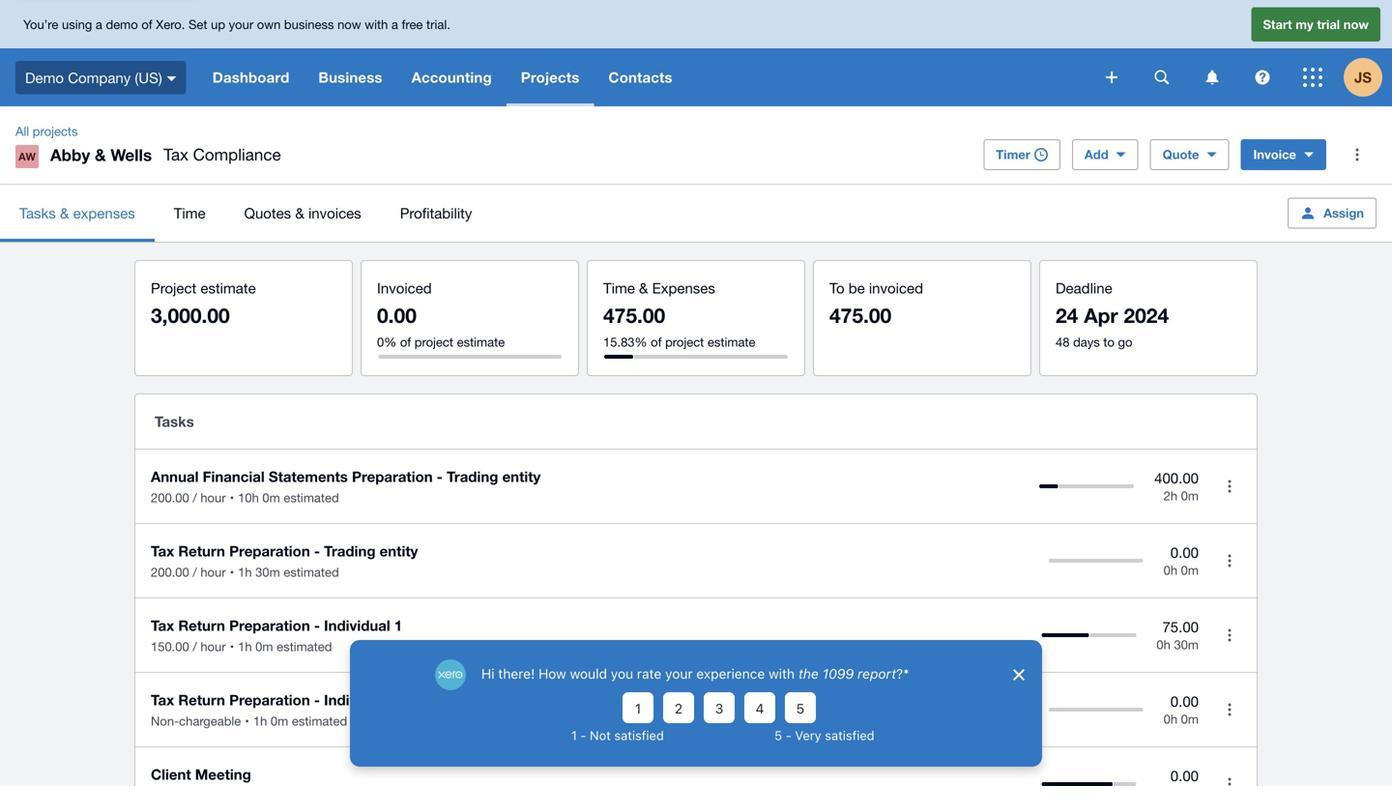 Task type: locate. For each thing, give the bounding box(es) containing it.
0%
[[377, 335, 397, 350]]

tasks for tasks
[[155, 413, 194, 430]]

- inside tax return preparation - individual 1 150.00 / hour • 1h 0m estimated
[[314, 617, 320, 635]]

time for time & expenses 475.00 15.83% of project estimate
[[604, 280, 635, 296]]

estimated down the statements
[[284, 490, 339, 505]]

0h down 75.00 0h 30m
[[1164, 712, 1178, 727]]

1 horizontal spatial of
[[400, 335, 411, 350]]

estimate right 0%
[[457, 335, 505, 350]]

trading inside annual financial statements preparation - trading entity 200.00 / hour • 10h 0m estimated
[[447, 468, 499, 486]]

0 horizontal spatial 30m
[[256, 565, 280, 580]]

475.00 inside to be invoiced 475.00
[[830, 303, 892, 327]]

200.00 inside annual financial statements preparation - trading entity 200.00 / hour • 10h 0m estimated
[[151, 490, 189, 505]]

deadline
[[1056, 280, 1113, 296]]

1 svg image from the left
[[1155, 70, 1170, 85]]

0 horizontal spatial a
[[96, 17, 102, 32]]

of inside banner
[[142, 17, 152, 32]]

0 vertical spatial individual
[[324, 617, 391, 635]]

1h right chargeable at bottom
[[253, 714, 267, 729]]

2 vertical spatial more options image
[[1211, 691, 1250, 729]]

profitability
[[400, 205, 472, 222]]

1h inside tax return preparation - trading entity 200.00 / hour • 1h 30m estimated
[[238, 565, 252, 580]]

tax inside tax return preparation - trading entity 200.00 / hour • 1h 30m estimated
[[151, 543, 174, 560]]

quote
[[1163, 147, 1200, 162]]

individual inside the tax return preparation - individual 2 non-chargeable • 1h 0m estimated
[[324, 692, 391, 709]]

0 vertical spatial tasks
[[19, 205, 56, 222]]

1h inside the tax return preparation - individual 2 non-chargeable • 1h 0m estimated
[[253, 714, 267, 729]]

- for entity
[[314, 543, 320, 560]]

of right 15.83%
[[651, 335, 662, 350]]

1h up tax return preparation - individual 1 150.00 / hour • 1h 0m estimated
[[238, 565, 252, 580]]

svg image up quote
[[1155, 70, 1170, 85]]

/ inside tax return preparation - individual 1 150.00 / hour • 1h 0m estimated
[[193, 639, 197, 654]]

200.00
[[151, 490, 189, 505], [151, 565, 189, 580]]

preparation inside tax return preparation - individual 1 150.00 / hour • 1h 0m estimated
[[229, 617, 310, 635]]

tasks
[[19, 205, 56, 222], [155, 413, 194, 430]]

now right trial
[[1344, 17, 1370, 32]]

estimate inside time & expenses 475.00 15.83% of project estimate
[[708, 335, 756, 350]]

expenses
[[73, 205, 135, 222]]

& inside quotes & invoices link
[[295, 205, 304, 222]]

abby
[[50, 145, 90, 164]]

expenses
[[653, 280, 716, 296]]

tax for tax return preparation - individual 2 non-chargeable • 1h 0m estimated
[[151, 692, 174, 709]]

• right chargeable at bottom
[[245, 714, 249, 729]]

hour right 150.00
[[201, 639, 226, 654]]

0 horizontal spatial svg image
[[1155, 70, 1170, 85]]

1 project from the left
[[415, 335, 454, 350]]

1 horizontal spatial now
[[1344, 17, 1370, 32]]

30m inside 75.00 0h 30m
[[1175, 637, 1199, 652]]

preparation down 10h
[[229, 543, 310, 560]]

using
[[62, 17, 92, 32]]

2 hour from the top
[[201, 565, 226, 580]]

0 vertical spatial 200.00
[[151, 490, 189, 505]]

2 vertical spatial hour
[[201, 639, 226, 654]]

0 horizontal spatial project
[[415, 335, 454, 350]]

tasks up annual
[[155, 413, 194, 430]]

2024
[[1124, 303, 1170, 327]]

1 vertical spatial time
[[604, 280, 635, 296]]

banner
[[0, 0, 1393, 106]]

0 horizontal spatial estimate
[[201, 280, 256, 296]]

preparation inside the tax return preparation - individual 2 non-chargeable • 1h 0m estimated
[[229, 692, 310, 709]]

meeting
[[195, 766, 251, 784]]

annual
[[151, 468, 199, 486]]

estimate down expenses
[[708, 335, 756, 350]]

30m up tax return preparation - individual 1 150.00 / hour • 1h 0m estimated
[[256, 565, 280, 580]]

0m right chargeable at bottom
[[271, 714, 288, 729]]

tasks down aw
[[19, 205, 56, 222]]

individual left '1'
[[324, 617, 391, 635]]

add button
[[1073, 139, 1139, 170]]

0 horizontal spatial tasks
[[19, 205, 56, 222]]

- inside the tax return preparation - individual 2 non-chargeable • 1h 0m estimated
[[314, 692, 320, 709]]

475.00 for to be invoiced 475.00
[[830, 303, 892, 327]]

1 vertical spatial trading
[[324, 543, 376, 560]]

0h
[[1164, 563, 1178, 578], [1157, 637, 1171, 652], [1164, 712, 1178, 727]]

hour inside tax return preparation - trading entity 200.00 / hour • 1h 30m estimated
[[201, 565, 226, 580]]

2 vertical spatial more options image
[[1211, 765, 1250, 786]]

a right using
[[96, 17, 102, 32]]

svg image
[[1304, 68, 1323, 87], [1207, 70, 1219, 85], [1107, 72, 1118, 83], [167, 76, 177, 81]]

2 vertical spatial return
[[178, 692, 225, 709]]

1 horizontal spatial estimate
[[457, 335, 505, 350]]

project down expenses
[[666, 335, 704, 350]]

your
[[229, 17, 254, 32]]

of
[[142, 17, 152, 32], [400, 335, 411, 350], [651, 335, 662, 350]]

1 horizontal spatial time
[[604, 280, 635, 296]]

individual inside tax return preparation - individual 1 150.00 / hour • 1h 0m estimated
[[324, 617, 391, 635]]

tax inside tax return preparation - individual 1 150.00 / hour • 1h 0m estimated
[[151, 617, 174, 635]]

return down annual
[[178, 543, 225, 560]]

1 vertical spatial 30m
[[1175, 637, 1199, 652]]

dashboard link
[[198, 48, 304, 106]]

2 475.00 from the left
[[830, 303, 892, 327]]

estimated inside tax return preparation - trading entity 200.00 / hour • 1h 30m estimated
[[284, 565, 339, 580]]

0 vertical spatial 0h
[[1164, 563, 1178, 578]]

invoiced
[[869, 280, 924, 296]]

1 horizontal spatial trading
[[447, 468, 499, 486]]

return up chargeable at bottom
[[178, 692, 225, 709]]

0m down 75.00 0h 30m
[[1182, 712, 1199, 727]]

& for time
[[639, 280, 648, 296]]

0 vertical spatial 1h
[[238, 565, 252, 580]]

estimate inside invoiced 0.00 0% of project estimate
[[457, 335, 505, 350]]

• right 150.00
[[230, 639, 234, 654]]

75.00
[[1163, 619, 1199, 636]]

time down 'tax compliance'
[[174, 205, 206, 222]]

assign
[[1324, 206, 1365, 221]]

1 vertical spatial more options image
[[1211, 542, 1250, 580]]

1 vertical spatial /
[[193, 565, 197, 580]]

& inside time & expenses 475.00 15.83% of project estimate
[[639, 280, 648, 296]]

• inside the tax return preparation - individual 2 non-chargeable • 1h 0m estimated
[[245, 714, 249, 729]]

0 horizontal spatial time
[[174, 205, 206, 222]]

• left 10h
[[230, 490, 234, 505]]

contacts button
[[594, 48, 687, 106]]

of left xero.
[[142, 17, 152, 32]]

1h for individual
[[238, 639, 252, 654]]

• inside annual financial statements preparation - trading entity 200.00 / hour • 10h 0m estimated
[[230, 490, 234, 505]]

preparation inside tax return preparation - trading entity 200.00 / hour • 1h 30m estimated
[[229, 543, 310, 560]]

475.00
[[604, 303, 666, 327], [830, 303, 892, 327]]

time for time
[[174, 205, 206, 222]]

1 horizontal spatial tasks
[[155, 413, 194, 430]]

1 return from the top
[[178, 543, 225, 560]]

0 vertical spatial time
[[174, 205, 206, 222]]

estimated up tax return preparation - individual 1 150.00 / hour • 1h 0m estimated
[[284, 565, 339, 580]]

3 / from the top
[[193, 639, 197, 654]]

tax inside the tax return preparation - individual 2 non-chargeable • 1h 0m estimated
[[151, 692, 174, 709]]

1 vertical spatial individual
[[324, 692, 391, 709]]

aw
[[19, 150, 36, 163]]

preparation right the statements
[[352, 468, 433, 486]]

• up tax return preparation - individual 1 150.00 / hour • 1h 0m estimated
[[230, 565, 234, 580]]

1 vertical spatial 200.00
[[151, 565, 189, 580]]

tax up 150.00
[[151, 617, 174, 635]]

1h
[[238, 565, 252, 580], [238, 639, 252, 654], [253, 714, 267, 729]]

2 200.00 from the top
[[151, 565, 189, 580]]

now
[[338, 17, 361, 32], [1344, 17, 1370, 32]]

2 individual from the top
[[324, 692, 391, 709]]

0.00 0h 0m down 75.00 0h 30m
[[1164, 693, 1199, 727]]

1 vertical spatial entity
[[380, 543, 418, 560]]

1 hour from the top
[[201, 490, 226, 505]]

0h for tax return preparation - individual 1
[[1157, 637, 1171, 652]]

0 vertical spatial entity
[[503, 468, 541, 486]]

hour for tax return preparation - individual 1
[[201, 639, 226, 654]]

0 vertical spatial more options image
[[1211, 467, 1250, 506]]

preparation for tax return preparation - individual 2
[[229, 692, 310, 709]]

invoiced
[[377, 280, 432, 296]]

estimated down tax return preparation - individual 1 150.00 / hour • 1h 0m estimated
[[292, 714, 347, 729]]

1h up the tax return preparation - individual 2 non-chargeable • 1h 0m estimated
[[238, 639, 252, 654]]

• inside tax return preparation - individual 1 150.00 / hour • 1h 0m estimated
[[230, 639, 234, 654]]

& inside tasks & expenses link
[[60, 205, 69, 222]]

svg image right (us)
[[167, 76, 177, 81]]

individual left 2
[[324, 692, 391, 709]]

tax return preparation - individual 2 non-chargeable • 1h 0m estimated
[[151, 692, 403, 729]]

a left free
[[392, 17, 398, 32]]

dashboard
[[213, 69, 290, 86]]

preparation for tax return preparation - trading entity
[[229, 543, 310, 560]]

2 more options image from the top
[[1211, 616, 1250, 655]]

0m right 2h
[[1182, 488, 1199, 503]]

0h inside 75.00 0h 30m
[[1157, 637, 1171, 652]]

time & expenses 475.00 15.83% of project estimate
[[604, 280, 756, 350]]

2 vertical spatial 1h
[[253, 714, 267, 729]]

1 vertical spatial 1h
[[238, 639, 252, 654]]

timer button
[[984, 139, 1061, 170]]

return inside tax return preparation - trading entity 200.00 / hour • 1h 30m estimated
[[178, 543, 225, 560]]

/ inside tax return preparation - trading entity 200.00 / hour • 1h 30m estimated
[[193, 565, 197, 580]]

dialog
[[350, 640, 1043, 767]]

compliance
[[193, 145, 281, 164]]

time
[[174, 205, 206, 222], [604, 280, 635, 296]]

30m down the 75.00 at the right bottom
[[1175, 637, 1199, 652]]

475.00 down be
[[830, 303, 892, 327]]

1 horizontal spatial 475.00
[[830, 303, 892, 327]]

1 more options image from the top
[[1211, 467, 1250, 506]]

0 vertical spatial 0.00 0h 0m
[[1164, 544, 1199, 578]]

0m inside 400.00 2h 0m
[[1182, 488, 1199, 503]]

2 vertical spatial 0h
[[1164, 712, 1178, 727]]

2 return from the top
[[178, 617, 225, 635]]

estimate up 3,000.00
[[201, 280, 256, 296]]

0 horizontal spatial trading
[[324, 543, 376, 560]]

business
[[284, 17, 334, 32]]

of inside invoiced 0.00 0% of project estimate
[[400, 335, 411, 350]]

start
[[1264, 17, 1293, 32]]

0m right 10h
[[263, 490, 280, 505]]

- inside tax return preparation - trading entity 200.00 / hour • 1h 30m estimated
[[314, 543, 320, 560]]

• inside tax return preparation - trading entity 200.00 / hour • 1h 30m estimated
[[230, 565, 234, 580]]

475.00 inside time & expenses 475.00 15.83% of project estimate
[[604, 303, 666, 327]]

1 individual from the top
[[324, 617, 391, 635]]

1h inside tax return preparation - individual 1 150.00 / hour • 1h 0m estimated
[[238, 639, 252, 654]]

0 horizontal spatial now
[[338, 17, 361, 32]]

0m inside tax return preparation - individual 1 150.00 / hour • 1h 0m estimated
[[256, 639, 273, 654]]

hour up tax return preparation - individual 1 150.00 / hour • 1h 0m estimated
[[201, 565, 226, 580]]

1 / from the top
[[193, 490, 197, 505]]

2 horizontal spatial estimate
[[708, 335, 756, 350]]

0m up the 75.00 at the right bottom
[[1182, 563, 1199, 578]]

1 vertical spatial more options image
[[1211, 616, 1250, 655]]

3 return from the top
[[178, 692, 225, 709]]

150.00
[[151, 639, 189, 654]]

of inside time & expenses 475.00 15.83% of project estimate
[[651, 335, 662, 350]]

/ inside annual financial statements preparation - trading entity 200.00 / hour • 10h 0m estimated
[[193, 490, 197, 505]]

200.00 up 150.00
[[151, 565, 189, 580]]

2 vertical spatial /
[[193, 639, 197, 654]]

tax up non-
[[151, 692, 174, 709]]

return inside the tax return preparation - individual 2 non-chargeable • 1h 0m estimated
[[178, 692, 225, 709]]

0m up the tax return preparation - individual 2 non-chargeable • 1h 0m estimated
[[256, 639, 273, 654]]

3 hour from the top
[[201, 639, 226, 654]]

48
[[1056, 335, 1070, 350]]

0.00
[[377, 303, 417, 327], [1171, 544, 1199, 561], [1171, 693, 1199, 710], [1171, 768, 1199, 785]]

tax right wells
[[164, 145, 189, 164]]

now left with at top
[[338, 17, 361, 32]]

all projects
[[15, 124, 78, 139]]

- for 1
[[314, 617, 320, 635]]

1 horizontal spatial entity
[[503, 468, 541, 486]]

1 horizontal spatial 30m
[[1175, 637, 1199, 652]]

company
[[68, 69, 131, 86]]

more options image
[[1211, 467, 1250, 506], [1211, 616, 1250, 655], [1211, 765, 1250, 786]]

1 vertical spatial 0.00 0h 0m
[[1164, 693, 1199, 727]]

project
[[415, 335, 454, 350], [666, 335, 704, 350]]

project
[[151, 280, 197, 296]]

svg image
[[1155, 70, 1170, 85], [1256, 70, 1271, 85]]

0 vertical spatial 30m
[[256, 565, 280, 580]]

2 0.00 0h 0m from the top
[[1164, 693, 1199, 727]]

/
[[193, 490, 197, 505], [193, 565, 197, 580], [193, 639, 197, 654]]

24
[[1056, 303, 1079, 327]]

0h down the 75.00 at the right bottom
[[1157, 637, 1171, 652]]

quotes
[[244, 205, 291, 222]]

individual for 2
[[324, 692, 391, 709]]

&
[[95, 145, 106, 164], [60, 205, 69, 222], [295, 205, 304, 222], [639, 280, 648, 296]]

0m
[[1182, 488, 1199, 503], [263, 490, 280, 505], [1182, 563, 1199, 578], [256, 639, 273, 654], [1182, 712, 1199, 727], [271, 714, 288, 729]]

tasks & expenses link
[[0, 185, 155, 242]]

project right 0%
[[415, 335, 454, 350]]

more options image for 2
[[1211, 691, 1250, 729]]

assign button
[[1289, 198, 1377, 229]]

0 horizontal spatial entity
[[380, 543, 418, 560]]

2 horizontal spatial of
[[651, 335, 662, 350]]

quote button
[[1151, 139, 1230, 170]]

return
[[178, 543, 225, 560], [178, 617, 225, 635], [178, 692, 225, 709]]

2 project from the left
[[666, 335, 704, 350]]

1 horizontal spatial a
[[392, 17, 398, 32]]

hour inside tax return preparation - individual 1 150.00 / hour • 1h 0m estimated
[[201, 639, 226, 654]]

2 / from the top
[[193, 565, 197, 580]]

estimated up the tax return preparation - individual 2 non-chargeable • 1h 0m estimated
[[277, 639, 332, 654]]

time inside time & expenses 475.00 15.83% of project estimate
[[604, 280, 635, 296]]

0 horizontal spatial of
[[142, 17, 152, 32]]

2 a from the left
[[392, 17, 398, 32]]

invoices
[[309, 205, 361, 222]]

0 vertical spatial hour
[[201, 490, 226, 505]]

1 475.00 from the left
[[604, 303, 666, 327]]

a
[[96, 17, 102, 32], [392, 17, 398, 32]]

1 200.00 from the top
[[151, 490, 189, 505]]

time up 15.83%
[[604, 280, 635, 296]]

1 vertical spatial 0h
[[1157, 637, 1171, 652]]

return up 150.00
[[178, 617, 225, 635]]

200.00 down annual
[[151, 490, 189, 505]]

all projects link
[[8, 122, 86, 141]]

trading
[[447, 468, 499, 486], [324, 543, 376, 560]]

0 vertical spatial more options image
[[1339, 135, 1377, 174]]

0 vertical spatial trading
[[447, 468, 499, 486]]

1 horizontal spatial project
[[666, 335, 704, 350]]

1 a from the left
[[96, 17, 102, 32]]

1 vertical spatial hour
[[201, 565, 226, 580]]

preparation down tax return preparation - trading entity 200.00 / hour • 1h 30m estimated
[[229, 617, 310, 635]]

svg image up add "popup button"
[[1107, 72, 1118, 83]]

of right 0%
[[400, 335, 411, 350]]

0.00 0h 0m for entity
[[1164, 544, 1199, 578]]

0 vertical spatial /
[[193, 490, 197, 505]]

tax down annual
[[151, 543, 174, 560]]

preparation up chargeable at bottom
[[229, 692, 310, 709]]

return inside tax return preparation - individual 1 150.00 / hour • 1h 0m estimated
[[178, 617, 225, 635]]

1 horizontal spatial svg image
[[1256, 70, 1271, 85]]

more options image
[[1339, 135, 1377, 174], [1211, 542, 1250, 580], [1211, 691, 1250, 729]]

& for abby
[[95, 145, 106, 164]]

wells
[[111, 145, 152, 164]]

svg image down start
[[1256, 70, 1271, 85]]

0 vertical spatial return
[[178, 543, 225, 560]]

1 0.00 0h 0m from the top
[[1164, 544, 1199, 578]]

0.00 0h 0m down 2h
[[1164, 544, 1199, 578]]

hour down financial
[[201, 490, 226, 505]]

1 vertical spatial tasks
[[155, 413, 194, 430]]

hour
[[201, 490, 226, 505], [201, 565, 226, 580], [201, 639, 226, 654]]

0 horizontal spatial 475.00
[[604, 303, 666, 327]]

-
[[437, 468, 443, 486], [314, 543, 320, 560], [314, 617, 320, 635], [314, 692, 320, 709]]

svg image inside the demo company (us) popup button
[[167, 76, 177, 81]]

estimated
[[284, 490, 339, 505], [284, 565, 339, 580], [277, 639, 332, 654], [292, 714, 347, 729]]

0h up the 75.00 at the right bottom
[[1164, 563, 1178, 578]]

hour inside annual financial statements preparation - trading entity 200.00 / hour • 10h 0m estimated
[[201, 490, 226, 505]]

0h for tax return preparation - trading entity
[[1164, 563, 1178, 578]]

30m
[[256, 565, 280, 580], [1175, 637, 1199, 652]]

475.00 up 15.83%
[[604, 303, 666, 327]]

demo company (us) button
[[0, 48, 198, 106]]

1 vertical spatial return
[[178, 617, 225, 635]]

•
[[230, 490, 234, 505], [230, 565, 234, 580], [230, 639, 234, 654], [245, 714, 249, 729]]



Task type: vqa. For each thing, say whether or not it's contained in the screenshot.


Task type: describe. For each thing, give the bounding box(es) containing it.
invoice button
[[1241, 139, 1327, 170]]

3,000.00
[[151, 303, 230, 327]]

tax for tax return preparation - trading entity 200.00 / hour • 1h 30m estimated
[[151, 543, 174, 560]]

trial.
[[427, 17, 451, 32]]

projects
[[521, 69, 580, 86]]

to be invoiced 475.00
[[830, 280, 924, 327]]

days
[[1074, 335, 1101, 350]]

3 more options image from the top
[[1211, 765, 1250, 786]]

all
[[15, 124, 29, 139]]

go
[[1119, 335, 1133, 350]]

return for tax return preparation - trading entity
[[178, 543, 225, 560]]

more options image for entity
[[1211, 542, 1250, 580]]

hour for tax return preparation - trading entity
[[201, 565, 226, 580]]

10h
[[238, 490, 259, 505]]

business button
[[304, 48, 397, 106]]

profitability link
[[381, 185, 492, 242]]

estimate inside project estimate 3,000.00
[[201, 280, 256, 296]]

quotes & invoices link
[[225, 185, 381, 242]]

time link
[[155, 185, 225, 242]]

financial
[[203, 468, 265, 486]]

non-
[[151, 714, 179, 729]]

abby & wells
[[50, 145, 152, 164]]

add
[[1085, 147, 1109, 162]]

0.00 inside invoiced 0.00 0% of project estimate
[[377, 303, 417, 327]]

400.00 2h 0m
[[1155, 470, 1199, 503]]

tax for tax return preparation - individual 1 150.00 / hour • 1h 0m estimated
[[151, 617, 174, 635]]

banner containing dashboard
[[0, 0, 1393, 106]]

estimated inside the tax return preparation - individual 2 non-chargeable • 1h 0m estimated
[[292, 714, 347, 729]]

js button
[[1345, 48, 1393, 106]]

statements
[[269, 468, 348, 486]]

project inside time & expenses 475.00 15.83% of project estimate
[[666, 335, 704, 350]]

return for tax return preparation - individual 2
[[178, 692, 225, 709]]

you're
[[23, 17, 58, 32]]

estimated inside annual financial statements preparation - trading entity 200.00 / hour • 10h 0m estimated
[[284, 490, 339, 505]]

1h for trading
[[238, 565, 252, 580]]

demo
[[25, 69, 64, 86]]

- inside annual financial statements preparation - trading entity 200.00 / hour • 10h 0m estimated
[[437, 468, 443, 486]]

individual for 1
[[324, 617, 391, 635]]

demo
[[106, 17, 138, 32]]

2h
[[1164, 488, 1178, 503]]

my
[[1296, 17, 1314, 32]]

0m inside annual financial statements preparation - trading entity 200.00 / hour • 10h 0m estimated
[[263, 490, 280, 505]]

client meeting
[[151, 766, 251, 784]]

1
[[395, 617, 403, 635]]

2 now from the left
[[1344, 17, 1370, 32]]

1 now from the left
[[338, 17, 361, 32]]

project inside invoiced 0.00 0% of project estimate
[[415, 335, 454, 350]]

quotes & invoices
[[244, 205, 361, 222]]

invoiced 0.00 0% of project estimate
[[377, 280, 505, 350]]

annual financial statements preparation - trading entity 200.00 / hour • 10h 0m estimated
[[151, 468, 541, 505]]

invoice
[[1254, 147, 1297, 162]]

& for quotes
[[295, 205, 304, 222]]

start my trial now
[[1264, 17, 1370, 32]]

2 svg image from the left
[[1256, 70, 1271, 85]]

deadline 24 apr 2024 48 days to go
[[1056, 280, 1170, 350]]

tax return preparation - trading entity 200.00 / hour • 1h 30m estimated
[[151, 543, 418, 580]]

475.00 for time & expenses 475.00 15.83% of project estimate
[[604, 303, 666, 327]]

tax for tax compliance
[[164, 145, 189, 164]]

return for tax return preparation - individual 1
[[178, 617, 225, 635]]

projects
[[33, 124, 78, 139]]

200.00 inside tax return preparation - trading entity 200.00 / hour • 1h 30m estimated
[[151, 565, 189, 580]]

more options image for tax return preparation - individual 1
[[1211, 616, 1250, 655]]

- for 2
[[314, 692, 320, 709]]

/ for tax return preparation - individual 1
[[193, 639, 197, 654]]

accounting button
[[397, 48, 507, 106]]

trial
[[1318, 17, 1341, 32]]

more options image for annual financial statements preparation - trading entity
[[1211, 467, 1250, 506]]

0h for tax return preparation - individual 2
[[1164, 712, 1178, 727]]

preparation for tax return preparation - individual 1
[[229, 617, 310, 635]]

svg image up 'quote' popup button
[[1207, 70, 1219, 85]]

2
[[395, 692, 403, 709]]

contacts
[[609, 69, 673, 86]]

js
[[1355, 69, 1373, 86]]

free
[[402, 17, 423, 32]]

chargeable
[[179, 714, 241, 729]]

preparation inside annual financial statements preparation - trading entity 200.00 / hour • 10h 0m estimated
[[352, 468, 433, 486]]

tax return preparation - individual 1 150.00 / hour • 1h 0m estimated
[[151, 617, 403, 654]]

accounting
[[412, 69, 492, 86]]

trading inside tax return preparation - trading entity 200.00 / hour • 1h 30m estimated
[[324, 543, 376, 560]]

75.00 0h 30m
[[1157, 619, 1199, 652]]

30m inside tax return preparation - trading entity 200.00 / hour • 1h 30m estimated
[[256, 565, 280, 580]]

estimated inside tax return preparation - individual 1 150.00 / hour • 1h 0m estimated
[[277, 639, 332, 654]]

timer
[[997, 147, 1031, 162]]

0.00 0h 0m for 2
[[1164, 693, 1199, 727]]

projects button
[[507, 48, 594, 106]]

/ for tax return preparation - trading entity
[[193, 565, 197, 580]]

15.83%
[[604, 335, 648, 350]]

demo company (us)
[[25, 69, 162, 86]]

business
[[319, 69, 383, 86]]

400.00
[[1155, 470, 1199, 487]]

tax compliance
[[164, 145, 281, 164]]

you're using a demo of xero. set up your own business now with a free trial.
[[23, 17, 451, 32]]

project estimate 3,000.00
[[151, 280, 256, 327]]

entity inside annual financial statements preparation - trading entity 200.00 / hour • 10h 0m estimated
[[503, 468, 541, 486]]

tasks & expenses
[[19, 205, 135, 222]]

tasks for tasks & expenses
[[19, 205, 56, 222]]

apr
[[1085, 303, 1119, 327]]

be
[[849, 280, 865, 296]]

svg image left js
[[1304, 68, 1323, 87]]

with
[[365, 17, 388, 32]]

set
[[189, 17, 207, 32]]

xero.
[[156, 17, 185, 32]]

to
[[830, 280, 845, 296]]

0m inside the tax return preparation - individual 2 non-chargeable • 1h 0m estimated
[[271, 714, 288, 729]]

client
[[151, 766, 191, 784]]

entity inside tax return preparation - trading entity 200.00 / hour • 1h 30m estimated
[[380, 543, 418, 560]]

own
[[257, 17, 281, 32]]

& for tasks
[[60, 205, 69, 222]]



